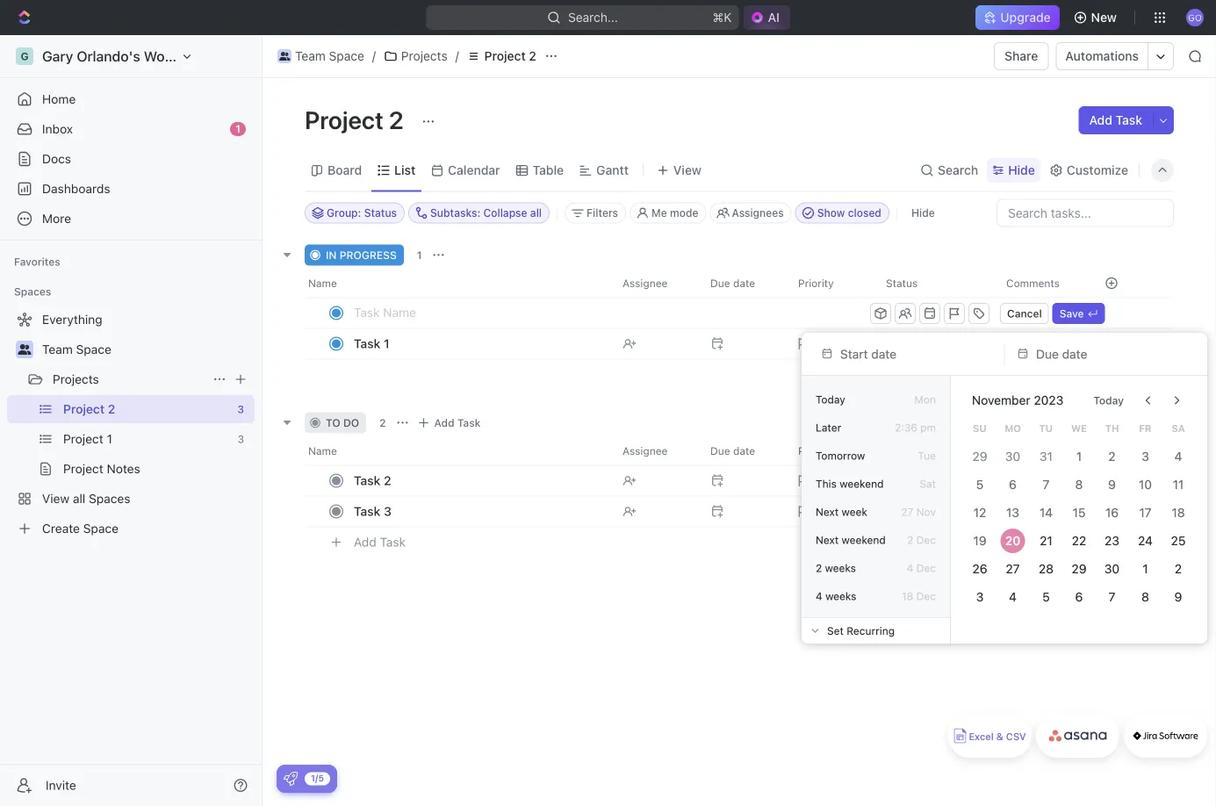 Task type: locate. For each thing, give the bounding box(es) containing it.
1 horizontal spatial /
[[455, 49, 459, 63]]

0 vertical spatial 6
[[1009, 477, 1017, 492]]

0 horizontal spatial 7
[[1043, 477, 1050, 492]]

next for next weekend
[[816, 534, 839, 546]]

task 1
[[354, 336, 390, 351]]

1 horizontal spatial space
[[329, 49, 364, 63]]

projects inside tree
[[53, 372, 99, 386]]

2 vertical spatial add task
[[354, 535, 406, 549]]

search button
[[915, 158, 984, 183]]

1 vertical spatial 7
[[1109, 590, 1116, 604]]

1 vertical spatial 9
[[1175, 590, 1182, 604]]

0 horizontal spatial 27
[[901, 506, 914, 518]]

hide button
[[987, 158, 1040, 183]]

board link
[[324, 158, 362, 183]]

calendar link
[[444, 158, 500, 183]]

0 horizontal spatial space
[[76, 342, 111, 357]]

space
[[329, 49, 364, 63], [76, 342, 111, 357]]

0 vertical spatial 9
[[1108, 477, 1116, 492]]

18
[[1172, 505, 1185, 520], [902, 590, 914, 602]]

automations button
[[1057, 43, 1148, 69]]

1 vertical spatial 6
[[1075, 590, 1083, 604]]

0 horizontal spatial team space link
[[42, 335, 251, 364]]

1 horizontal spatial 18
[[1172, 505, 1185, 520]]

1 vertical spatial 3
[[384, 504, 392, 519]]

add task down the "task 3"
[[354, 535, 406, 549]]

6 down the 22
[[1075, 590, 1083, 604]]

1 horizontal spatial project 2
[[484, 49, 536, 63]]

hide down search button
[[911, 207, 935, 219]]

2 horizontal spatial add task
[[1089, 113, 1142, 127]]

new button
[[1067, 4, 1128, 32]]

next up "2 weeks"
[[816, 534, 839, 546]]

1 vertical spatial team space link
[[42, 335, 251, 364]]

0 vertical spatial weekend
[[840, 478, 884, 490]]

2 horizontal spatial add
[[1089, 113, 1113, 127]]

today up later on the bottom right
[[816, 393, 845, 406]]

1 vertical spatial dec
[[916, 562, 936, 574]]

add task up "task 2" "link"
[[434, 417, 481, 429]]

Search tasks... text field
[[998, 200, 1173, 226]]

0 horizontal spatial 3
[[384, 504, 392, 519]]

4
[[1175, 449, 1182, 464], [907, 562, 914, 574], [1009, 590, 1017, 604], [816, 590, 823, 602]]

0 vertical spatial 29
[[972, 449, 987, 464]]

projects link
[[379, 46, 452, 67], [53, 365, 205, 393]]

1 horizontal spatial user group image
[[279, 52, 290, 61]]

0 horizontal spatial 8
[[1075, 477, 1083, 492]]

0 horizontal spatial /
[[372, 49, 376, 63]]

docs link
[[7, 145, 255, 173]]

0 horizontal spatial projects link
[[53, 365, 205, 393]]

space inside tree
[[76, 342, 111, 357]]

task up "task 2" "link"
[[457, 417, 481, 429]]

4 down 20
[[1009, 590, 1017, 604]]

weeks for 4 weeks
[[826, 590, 857, 602]]

hide inside button
[[911, 207, 935, 219]]

spaces
[[14, 285, 51, 298]]

27 down 20
[[1006, 562, 1020, 576]]

30 down the mo
[[1005, 449, 1021, 464]]

29 down the 22
[[1072, 562, 1087, 576]]

mon
[[914, 393, 936, 406]]

9 down 25
[[1175, 590, 1182, 604]]

1 vertical spatial 27
[[1006, 562, 1020, 576]]

5 down 28 at bottom right
[[1042, 590, 1050, 604]]

0 vertical spatial project 2
[[484, 49, 536, 63]]

2 / from the left
[[455, 49, 459, 63]]

weekend up week
[[840, 478, 884, 490]]

1 horizontal spatial hide
[[1008, 163, 1035, 177]]

1 horizontal spatial 30
[[1105, 562, 1120, 576]]

project
[[484, 49, 526, 63], [305, 105, 384, 134]]

0 horizontal spatial add task
[[354, 535, 406, 549]]

2 dec from the top
[[916, 562, 936, 574]]

0 vertical spatial projects link
[[379, 46, 452, 67]]

27 for 27 nov
[[901, 506, 914, 518]]

0 vertical spatial 30
[[1005, 449, 1021, 464]]

0 horizontal spatial project
[[305, 105, 384, 134]]

mo
[[1005, 423, 1021, 434]]

1 horizontal spatial projects link
[[379, 46, 452, 67]]

board
[[328, 163, 362, 177]]

today up th
[[1094, 394, 1124, 407]]

add up "task 2" "link"
[[434, 417, 455, 429]]

task
[[1116, 113, 1142, 127], [354, 336, 381, 351], [457, 417, 481, 429], [354, 473, 381, 488], [354, 504, 381, 519], [380, 535, 406, 549]]

0 horizontal spatial user group image
[[18, 344, 31, 355]]

tree containing team space
[[7, 306, 255, 543]]

21
[[1040, 533, 1053, 548]]

22
[[1072, 533, 1086, 548]]

dec down 2 dec
[[916, 562, 936, 574]]

1 vertical spatial 30
[[1105, 562, 1120, 576]]

0 horizontal spatial hide
[[911, 207, 935, 219]]

2 vertical spatial add
[[354, 535, 377, 549]]

3
[[1142, 449, 1149, 464], [384, 504, 392, 519], [976, 590, 984, 604]]

tue
[[918, 450, 936, 462]]

1 / from the left
[[372, 49, 376, 63]]

task up customize
[[1116, 113, 1142, 127]]

0 vertical spatial 18
[[1172, 505, 1185, 520]]

29 down su
[[972, 449, 987, 464]]

add task
[[1089, 113, 1142, 127], [434, 417, 481, 429], [354, 535, 406, 549]]

2 vertical spatial dec
[[916, 590, 936, 602]]

gantt
[[596, 163, 629, 177]]

1 horizontal spatial add task
[[434, 417, 481, 429]]

hide right search
[[1008, 163, 1035, 177]]

6 up 13
[[1009, 477, 1017, 492]]

6
[[1009, 477, 1017, 492], [1075, 590, 1083, 604]]

hide inside dropdown button
[[1008, 163, 1035, 177]]

next left week
[[816, 506, 839, 518]]

today inside button
[[1094, 394, 1124, 407]]

0 vertical spatial project
[[484, 49, 526, 63]]

2:36 pm
[[895, 421, 936, 434]]

/
[[372, 49, 376, 63], [455, 49, 459, 63]]

18 for 18 dec
[[902, 590, 914, 602]]

1 vertical spatial project 2
[[305, 105, 409, 134]]

recurring
[[847, 625, 895, 637]]

1 vertical spatial team
[[42, 342, 73, 357]]

0 vertical spatial dec
[[916, 534, 936, 546]]

home
[[42, 92, 76, 106]]

30
[[1005, 449, 1021, 464], [1105, 562, 1120, 576]]

add
[[1089, 113, 1113, 127], [434, 417, 455, 429], [354, 535, 377, 549]]

pm
[[920, 421, 936, 434]]

dec down 4 dec
[[916, 590, 936, 602]]

projects
[[401, 49, 448, 63], [53, 372, 99, 386]]

1 dec from the top
[[916, 534, 936, 546]]

team space
[[295, 49, 364, 63], [42, 342, 111, 357]]

1 horizontal spatial project
[[484, 49, 526, 63]]

1 horizontal spatial team
[[295, 49, 326, 63]]

0 vertical spatial 3
[[1142, 449, 1149, 464]]

0 vertical spatial 5
[[976, 477, 984, 492]]

0 vertical spatial 7
[[1043, 477, 1050, 492]]

7 down 31
[[1043, 477, 1050, 492]]

0 vertical spatial weeks
[[825, 562, 856, 574]]

this weekend
[[816, 478, 884, 490]]

0 vertical spatial space
[[329, 49, 364, 63]]

26
[[972, 562, 987, 576]]

table
[[533, 163, 564, 177]]

1 vertical spatial project
[[305, 105, 384, 134]]

2 horizontal spatial 3
[[1142, 449, 1149, 464]]

1 horizontal spatial 5
[[1042, 590, 1050, 604]]

2 inside "link"
[[384, 473, 391, 488]]

1 vertical spatial hide
[[911, 207, 935, 219]]

user group image
[[279, 52, 290, 61], [18, 344, 31, 355]]

1 horizontal spatial 9
[[1175, 590, 1182, 604]]

1 vertical spatial add task
[[434, 417, 481, 429]]

27 left nov
[[901, 506, 914, 518]]

3 down task 2
[[384, 504, 392, 519]]

task 3 link
[[349, 499, 609, 524]]

8
[[1075, 477, 1083, 492], [1142, 590, 1149, 604]]

1 vertical spatial weeks
[[826, 590, 857, 602]]

11
[[1173, 477, 1184, 492]]

0 vertical spatial add task button
[[1079, 106, 1153, 134]]

0 horizontal spatial 18
[[902, 590, 914, 602]]

add up customize
[[1089, 113, 1113, 127]]

8 down 24
[[1142, 590, 1149, 604]]

weeks up 4 weeks
[[825, 562, 856, 574]]

1 vertical spatial team space
[[42, 342, 111, 357]]

upgrade link
[[976, 5, 1060, 30]]

9 up 16
[[1108, 477, 1116, 492]]

dec for 18 dec
[[916, 590, 936, 602]]

weekend down week
[[842, 534, 886, 546]]

2 next from the top
[[816, 534, 839, 546]]

0 vertical spatial add task
[[1089, 113, 1142, 127]]

later
[[816, 421, 841, 434]]

sidebar navigation
[[0, 35, 263, 806]]

1 vertical spatial projects
[[53, 372, 99, 386]]

task 1 link
[[349, 331, 609, 357]]

1 horizontal spatial add
[[434, 417, 455, 429]]

0 vertical spatial projects
[[401, 49, 448, 63]]

sat
[[920, 478, 936, 490]]

&
[[996, 731, 1003, 742]]

30 down 23
[[1105, 562, 1120, 576]]

7 down 23
[[1109, 590, 1116, 604]]

0 horizontal spatial 5
[[976, 477, 984, 492]]

1 vertical spatial 18
[[902, 590, 914, 602]]

add task button down the "task 3"
[[346, 532, 413, 553]]

dec down nov
[[916, 534, 936, 546]]

0 vertical spatial user group image
[[279, 52, 290, 61]]

Start date text field
[[840, 347, 980, 361]]

1 vertical spatial weekend
[[842, 534, 886, 546]]

0 vertical spatial add
[[1089, 113, 1113, 127]]

hide
[[1008, 163, 1035, 177], [911, 207, 935, 219]]

1 horizontal spatial 3
[[976, 590, 984, 604]]

1
[[235, 122, 241, 135], [417, 249, 422, 261], [384, 336, 390, 351], [1076, 449, 1082, 464], [1143, 562, 1148, 576]]

5 up 12
[[976, 477, 984, 492]]

Due date text field
[[1036, 347, 1175, 361]]

add task button
[[1079, 106, 1153, 134], [413, 412, 488, 433], [346, 532, 413, 553]]

0 vertical spatial 27
[[901, 506, 914, 518]]

27
[[901, 506, 914, 518], [1006, 562, 1020, 576]]

1 inside sidebar navigation
[[235, 122, 241, 135]]

3 down 26
[[976, 590, 984, 604]]

0 horizontal spatial team space
[[42, 342, 111, 357]]

1 vertical spatial next
[[816, 534, 839, 546]]

0 horizontal spatial projects
[[53, 372, 99, 386]]

add task up customize
[[1089, 113, 1142, 127]]

18 dec
[[902, 590, 936, 602]]

add task button up customize
[[1079, 106, 1153, 134]]

inbox
[[42, 122, 73, 136]]

3 dec from the top
[[916, 590, 936, 602]]

weekend for next weekend
[[842, 534, 886, 546]]

task up the "task 3"
[[354, 473, 381, 488]]

0 horizontal spatial today
[[816, 393, 845, 406]]

1 horizontal spatial 6
[[1075, 590, 1083, 604]]

list
[[394, 163, 415, 177]]

8 up 15
[[1075, 477, 1083, 492]]

0 horizontal spatial team
[[42, 342, 73, 357]]

0 horizontal spatial project 2
[[305, 105, 409, 134]]

tree
[[7, 306, 255, 543]]

user group image inside tree
[[18, 344, 31, 355]]

9
[[1108, 477, 1116, 492], [1175, 590, 1182, 604]]

new
[[1091, 10, 1117, 25]]

add down the "task 3"
[[354, 535, 377, 549]]

weekend
[[840, 478, 884, 490], [842, 534, 886, 546]]

1 horizontal spatial 27
[[1006, 562, 1020, 576]]

add task button up "task 2" "link"
[[413, 412, 488, 433]]

2 vertical spatial add task button
[[346, 532, 413, 553]]

1 vertical spatial 29
[[1072, 562, 1087, 576]]

task inside "task 2" "link"
[[354, 473, 381, 488]]

1 next from the top
[[816, 506, 839, 518]]

0 horizontal spatial 30
[[1005, 449, 1021, 464]]

1 vertical spatial user group image
[[18, 344, 31, 355]]

3 down fr
[[1142, 449, 1149, 464]]

team inside tree
[[42, 342, 73, 357]]

18 down 4 dec
[[902, 590, 914, 602]]

18 down 11
[[1172, 505, 1185, 520]]

weeks down "2 weeks"
[[826, 590, 857, 602]]

cancel
[[1007, 307, 1042, 320]]

cancel button
[[1000, 303, 1049, 324]]

today
[[816, 393, 845, 406], [1094, 394, 1124, 407]]

home link
[[7, 85, 255, 113]]

0 horizontal spatial 9
[[1108, 477, 1116, 492]]

share
[[1005, 49, 1038, 63]]

task down task 2
[[354, 504, 381, 519]]



Task type: vqa. For each thing, say whether or not it's contained in the screenshot.


Task type: describe. For each thing, give the bounding box(es) containing it.
gantt link
[[593, 158, 629, 183]]

next for next week
[[816, 506, 839, 518]]

14
[[1039, 505, 1053, 520]]

dashboards link
[[7, 175, 255, 203]]

customize
[[1067, 163, 1128, 177]]

this
[[816, 478, 837, 490]]

excel & csv
[[969, 731, 1026, 742]]

in
[[326, 249, 337, 261]]

task 2
[[354, 473, 391, 488]]

set recurring
[[827, 625, 895, 637]]

save button
[[1053, 303, 1105, 324]]

23
[[1105, 533, 1120, 548]]

2 vertical spatial 3
[[976, 590, 984, 604]]

tomorrow
[[816, 450, 865, 462]]

4 up 11
[[1175, 449, 1182, 464]]

excel & csv link
[[948, 714, 1032, 758]]

1/5
[[311, 773, 324, 783]]

0 vertical spatial 8
[[1075, 477, 1083, 492]]

favorites button
[[7, 251, 67, 272]]

4 weeks
[[816, 590, 857, 602]]

1 vertical spatial add task button
[[413, 412, 488, 433]]

projects link inside tree
[[53, 365, 205, 393]]

table link
[[529, 158, 564, 183]]

invite
[[46, 778, 76, 792]]

0 horizontal spatial add
[[354, 535, 377, 549]]

dashboards
[[42, 181, 110, 196]]

today button
[[1083, 386, 1135, 414]]

weeks for 2 weeks
[[825, 562, 856, 574]]

1 vertical spatial add
[[434, 417, 455, 429]]

tu
[[1039, 423, 1053, 434]]

4 up 18 dec
[[907, 562, 914, 574]]

project 2 link
[[462, 46, 541, 67]]

onboarding checklist button element
[[284, 772, 298, 786]]

24
[[1138, 533, 1153, 548]]

docs
[[42, 151, 71, 166]]

1 horizontal spatial 8
[[1142, 590, 1149, 604]]

25
[[1171, 533, 1186, 548]]

1 vertical spatial 5
[[1042, 590, 1050, 604]]

1 horizontal spatial team space link
[[273, 46, 369, 67]]

0 vertical spatial team
[[295, 49, 326, 63]]

27 for 27
[[1006, 562, 1020, 576]]

1 horizontal spatial projects
[[401, 49, 448, 63]]

task up do
[[354, 336, 381, 351]]

19
[[973, 533, 986, 548]]

dec for 4 dec
[[916, 562, 936, 574]]

0 horizontal spatial 6
[[1009, 477, 1017, 492]]

november
[[972, 393, 1031, 407]]

task inside task 3 link
[[354, 504, 381, 519]]

task 3
[[354, 504, 392, 519]]

2:36
[[895, 421, 918, 434]]

team space inside tree
[[42, 342, 111, 357]]

share button
[[994, 42, 1049, 70]]

17
[[1139, 505, 1152, 520]]

week
[[842, 506, 867, 518]]

4 down "2 weeks"
[[816, 590, 823, 602]]

team space link inside tree
[[42, 335, 251, 364]]

12
[[973, 505, 986, 520]]

to do
[[326, 417, 359, 429]]

do
[[343, 417, 359, 429]]

excel
[[969, 731, 994, 742]]

dec for 2 dec
[[916, 534, 936, 546]]

4 dec
[[907, 562, 936, 574]]

set
[[827, 625, 844, 637]]

sa
[[1172, 423, 1185, 434]]

27 nov
[[901, 506, 936, 518]]

2 weeks
[[816, 562, 856, 574]]

task down the "task 3"
[[380, 535, 406, 549]]

13
[[1006, 505, 1020, 520]]

to
[[326, 417, 340, 429]]

upgrade
[[1000, 10, 1051, 25]]

customize button
[[1044, 158, 1134, 183]]

1 horizontal spatial 7
[[1109, 590, 1116, 604]]

progress
[[340, 249, 397, 261]]

1 horizontal spatial 29
[[1072, 562, 1087, 576]]

assignees
[[732, 207, 784, 219]]

project 2 inside project 2 link
[[484, 49, 536, 63]]

automations
[[1066, 49, 1139, 63]]

hide button
[[904, 202, 942, 223]]

in progress
[[326, 249, 397, 261]]

18 for 18
[[1172, 505, 1185, 520]]

tree inside sidebar navigation
[[7, 306, 255, 543]]

calendar
[[448, 163, 500, 177]]

1 horizontal spatial team space
[[295, 49, 364, 63]]

search
[[938, 163, 978, 177]]

20
[[1005, 533, 1021, 548]]

fr
[[1139, 423, 1152, 434]]

save
[[1060, 307, 1084, 320]]

csv
[[1006, 731, 1026, 742]]

onboarding checklist button image
[[284, 772, 298, 786]]

2 dec
[[907, 534, 936, 546]]

list link
[[391, 158, 415, 183]]

weekend for this weekend
[[840, 478, 884, 490]]

10
[[1139, 477, 1152, 492]]

⌘k
[[713, 10, 732, 25]]

next weekend
[[816, 534, 886, 546]]

next week
[[816, 506, 867, 518]]

31
[[1039, 449, 1053, 464]]

search...
[[568, 10, 618, 25]]

we
[[1071, 423, 1087, 434]]

Task Name text field
[[354, 298, 867, 326]]

0 horizontal spatial 29
[[972, 449, 987, 464]]

assignees button
[[710, 202, 792, 223]]

su
[[973, 423, 987, 434]]

nov
[[917, 506, 936, 518]]

th
[[1105, 423, 1119, 434]]

favorites
[[14, 256, 60, 268]]

28
[[1039, 562, 1054, 576]]

15
[[1073, 505, 1086, 520]]



